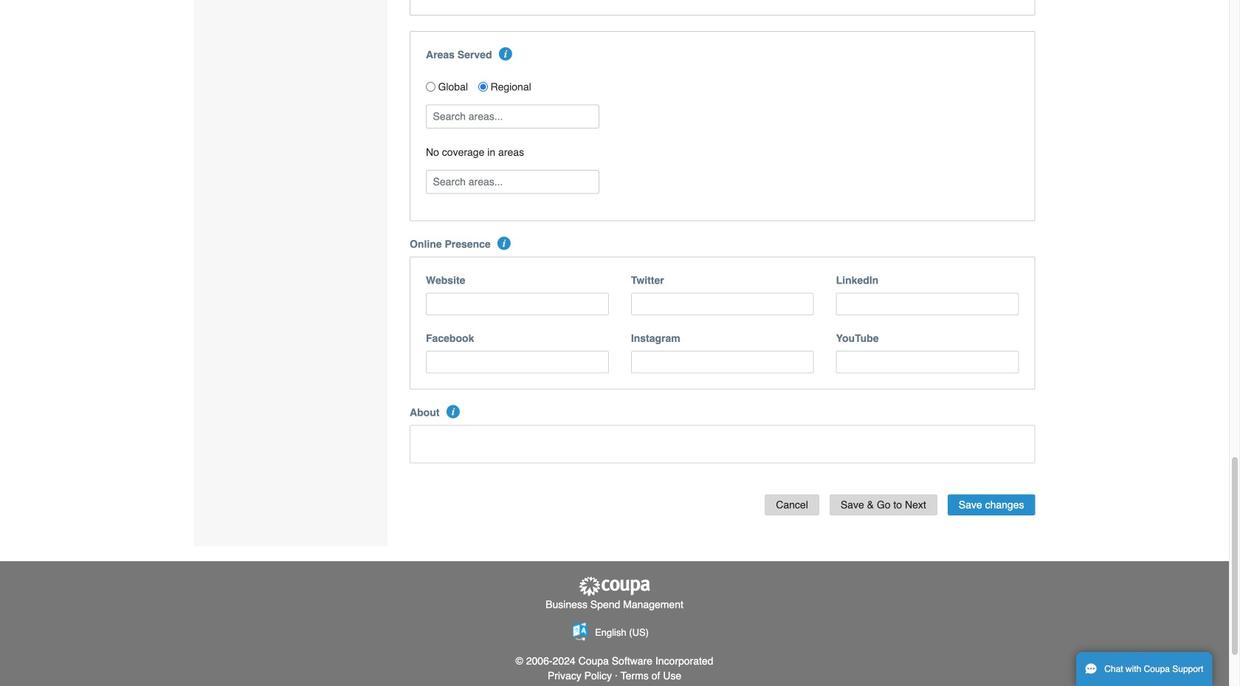 Task type: vqa. For each thing, say whether or not it's contained in the screenshot.
the Invoices
no



Task type: describe. For each thing, give the bounding box(es) containing it.
1 vertical spatial additional information image
[[498, 237, 511, 250]]

coupa supplier portal image
[[578, 576, 652, 597]]



Task type: locate. For each thing, give the bounding box(es) containing it.
2 vertical spatial additional information image
[[447, 405, 460, 418]]

None text field
[[426, 293, 609, 315], [631, 351, 814, 373], [836, 351, 1019, 373], [426, 293, 609, 315], [631, 351, 814, 373], [836, 351, 1019, 373]]

Search areas... text field
[[428, 105, 598, 128], [428, 171, 598, 193]]

0 vertical spatial search areas... text field
[[428, 105, 598, 128]]

additional information image
[[499, 47, 512, 60], [498, 237, 511, 250], [447, 405, 460, 418]]

2 search areas... text field from the top
[[428, 171, 598, 193]]

None text field
[[631, 293, 814, 315], [836, 293, 1019, 315], [426, 351, 609, 373], [410, 425, 1036, 463], [631, 293, 814, 315], [836, 293, 1019, 315], [426, 351, 609, 373], [410, 425, 1036, 463]]

None radio
[[426, 82, 436, 91], [479, 82, 488, 91], [426, 82, 436, 91], [479, 82, 488, 91]]

1 vertical spatial search areas... text field
[[428, 171, 598, 193]]

1 search areas... text field from the top
[[428, 105, 598, 128]]

0 vertical spatial additional information image
[[499, 47, 512, 60]]



